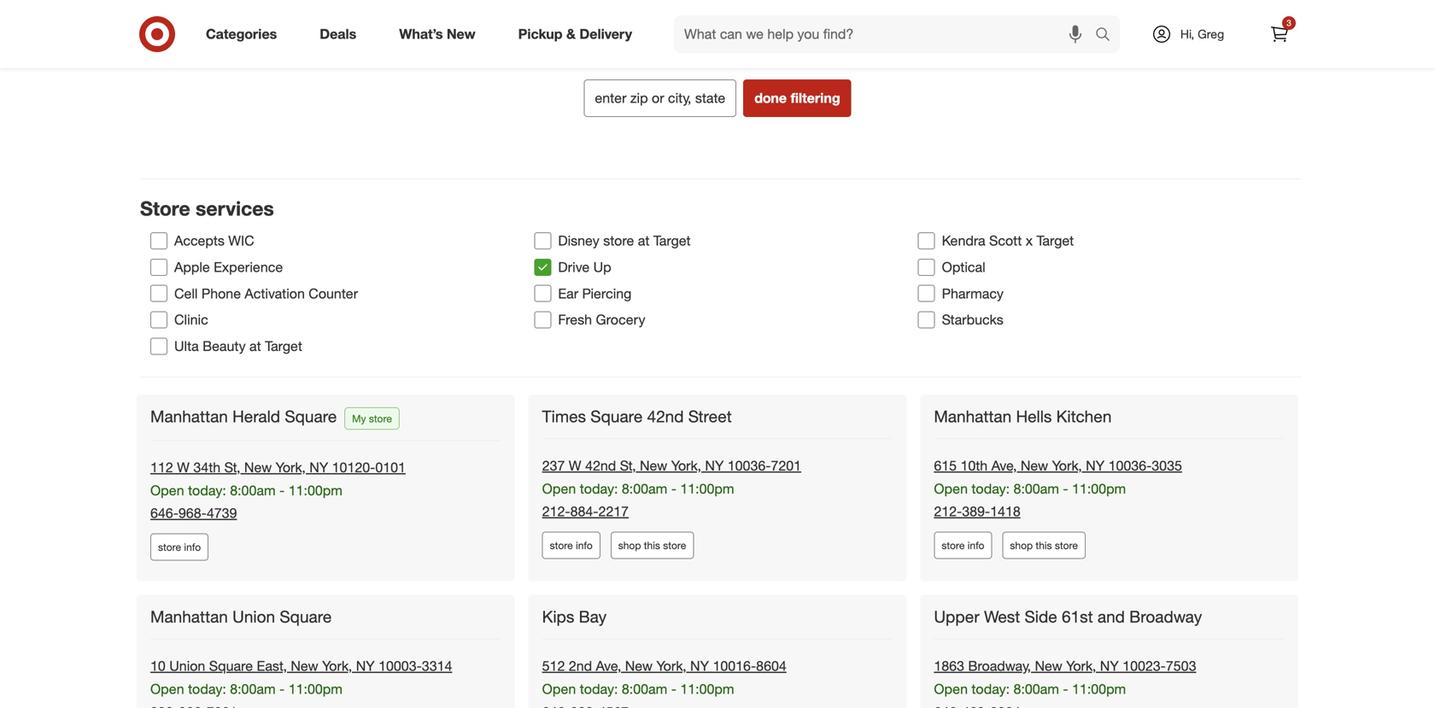 Task type: describe. For each thing, give the bounding box(es) containing it.
herald
[[232, 407, 280, 426]]

today: inside "10 union square east, new york, ny 10003-3314 open today: 8:00am - 11:00pm"
[[188, 681, 226, 698]]

street
[[688, 407, 732, 426]]

upper west side 61st and broadway link
[[934, 607, 1206, 627]]

237 w 42nd st, new york, ny 10036-7201 link
[[542, 458, 801, 474]]

this for hells
[[1036, 539, 1052, 552]]

shop this store button for hells
[[1003, 532, 1086, 559]]

drive
[[558, 259, 590, 275]]

615 10th ave, new york, ny 10036-3035 link
[[934, 458, 1182, 474]]

my store
[[352, 412, 392, 425]]

east,
[[257, 658, 287, 675]]

10016-
[[713, 658, 756, 675]]

target for ulta beauty at target
[[265, 338, 302, 355]]

phone
[[201, 285, 241, 302]]

done
[[755, 90, 787, 106]]

today: inside 112 w 34th st, new york, ny 10120-0101 open today: 8:00am - 11:00pm 646-968-4739
[[188, 482, 226, 499]]

- inside 512 2nd ave, new york, ny 10016-8604 open today: 8:00am - 11:00pm
[[671, 681, 677, 698]]

open inside 512 2nd ave, new york, ny 10016-8604 open today: 8:00am - 11:00pm
[[542, 681, 576, 698]]

beauty
[[203, 338, 246, 355]]

york, inside 1863 broadway, new york, ny 10023-7503 open today: 8:00am - 11:00pm
[[1066, 658, 1096, 675]]

ny inside 615 10th ave, new york, ny 10036-3035 open today: 8:00am - 11:00pm 212-389-1418
[[1086, 458, 1105, 474]]

at for store
[[638, 232, 650, 249]]

store down 389-
[[942, 539, 965, 552]]

today: inside 512 2nd ave, new york, ny 10016-8604 open today: 8:00am - 11:00pm
[[580, 681, 618, 698]]

shop this store button for square
[[611, 532, 694, 559]]

ny inside the 237 w 42nd st, new york, ny 10036-7201 open today: 8:00am - 11:00pm 212-884-2217
[[705, 458, 724, 474]]

york, inside the 237 w 42nd st, new york, ny 10036-7201 open today: 8:00am - 11:00pm 212-884-2217
[[671, 458, 701, 474]]

manhattan for manhattan herald square
[[150, 407, 228, 426]]

new inside 1863 broadway, new york, ny 10023-7503 open today: 8:00am - 11:00pm
[[1035, 658, 1063, 675]]

info for square
[[576, 539, 593, 552]]

today: inside the 237 w 42nd st, new york, ny 10036-7201 open today: 8:00am - 11:00pm 212-884-2217
[[580, 480, 618, 497]]

manhattan hells kitchen link
[[934, 407, 1115, 427]]

cell
[[174, 285, 198, 302]]

wic
[[228, 232, 254, 249]]

store inside view store directory link
[[689, 47, 720, 64]]

fresh
[[558, 312, 592, 328]]

Pharmacy checkbox
[[918, 285, 935, 302]]

11:00pm inside 112 w 34th st, new york, ny 10120-0101 open today: 8:00am - 11:00pm 646-968-4739
[[289, 482, 342, 499]]

646-
[[150, 505, 178, 522]]

1863 broadway, new york, ny 10023-7503 open today: 8:00am - 11:00pm
[[934, 658, 1196, 698]]

zip
[[630, 90, 648, 106]]

open inside 615 10th ave, new york, ny 10036-3035 open today: 8:00am - 11:00pm 212-389-1418
[[934, 480, 968, 497]]

pickup
[[518, 26, 563, 42]]

search
[[1088, 27, 1129, 44]]

times
[[542, 407, 586, 426]]

10036- inside the 237 w 42nd st, new york, ny 10036-7201 open today: 8:00am - 11:00pm 212-884-2217
[[728, 458, 771, 474]]

enter
[[595, 90, 627, 106]]

store info link for times square 42nd street
[[542, 532, 600, 559]]

389-
[[962, 503, 990, 520]]

Starbucks checkbox
[[918, 311, 935, 329]]

8:00am inside "10 union square east, new york, ny 10003-3314 open today: 8:00am - 11:00pm"
[[230, 681, 276, 698]]

w for manhattan
[[177, 459, 190, 476]]

drive up
[[558, 259, 611, 275]]

side
[[1025, 607, 1057, 627]]

kips bay link
[[542, 607, 610, 627]]

3314
[[422, 658, 452, 675]]

10
[[150, 658, 166, 675]]

categories link
[[191, 15, 298, 53]]

11:00pm inside 512 2nd ave, new york, ny 10016-8604 open today: 8:00am - 11:00pm
[[680, 681, 734, 698]]

scott
[[989, 232, 1022, 249]]

42nd for square
[[647, 407, 684, 426]]

shop this store for hells
[[1010, 539, 1078, 552]]

city,
[[668, 90, 691, 106]]

- inside 615 10th ave, new york, ny 10036-3035 open today: 8:00am - 11:00pm 212-389-1418
[[1063, 480, 1068, 497]]

directory
[[724, 47, 779, 64]]

615
[[934, 458, 957, 474]]

west
[[984, 607, 1020, 627]]

counter
[[309, 285, 358, 302]]

512 2nd ave, new york, ny 10016-8604 open today: 8:00am - 11:00pm
[[542, 658, 787, 698]]

enter zip or city, state
[[595, 90, 726, 106]]

enter zip or city, state button
[[584, 79, 737, 117]]

3 link
[[1261, 15, 1299, 53]]

Clinic checkbox
[[150, 311, 167, 329]]

done filtering
[[755, 90, 840, 106]]

store
[[140, 196, 190, 220]]

- inside 112 w 34th st, new york, ny 10120-0101 open today: 8:00am - 11:00pm 646-968-4739
[[279, 482, 285, 499]]

ave, for 10th
[[992, 458, 1017, 474]]

Drive Up checkbox
[[534, 259, 551, 276]]

filtering
[[791, 90, 840, 106]]

What can we help you find? suggestions appear below search field
[[674, 15, 1100, 53]]

&
[[566, 26, 576, 42]]

disney
[[558, 232, 600, 249]]

2217
[[598, 503, 629, 520]]

10 union square east, new york, ny 10003-3314 open today: 8:00am - 11:00pm
[[150, 658, 452, 698]]

accepts wic
[[174, 232, 254, 249]]

hi, greg
[[1181, 26, 1224, 41]]

1863
[[934, 658, 964, 675]]

ave, for 2nd
[[596, 658, 621, 675]]

target for kendra scott x target
[[1037, 232, 1074, 249]]

3035
[[1152, 458, 1182, 474]]

broadway,
[[968, 658, 1031, 675]]

237 w 42nd st, new york, ny 10036-7201 open today: 8:00am - 11:00pm 212-884-2217
[[542, 458, 801, 520]]

new inside "10 union square east, new york, ny 10003-3314 open today: 8:00am - 11:00pm"
[[291, 658, 318, 675]]

212-389-1418 link
[[934, 503, 1021, 520]]

store info for manhattan hells kitchen
[[942, 539, 985, 552]]

212- inside 615 10th ave, new york, ny 10036-3035 open today: 8:00am - 11:00pm 212-389-1418
[[934, 503, 962, 520]]

accepts
[[174, 232, 225, 249]]

Apple Experience checkbox
[[150, 259, 167, 276]]

pharmacy
[[942, 285, 1004, 302]]

237
[[542, 458, 565, 474]]

my
[[352, 412, 366, 425]]

x
[[1026, 232, 1033, 249]]

fresh grocery
[[558, 312, 645, 328]]

open inside "10 union square east, new york, ny 10003-3314 open today: 8:00am - 11:00pm"
[[150, 681, 184, 698]]

disney store at target
[[558, 232, 691, 249]]

manhattan union square link
[[150, 607, 335, 627]]

apple
[[174, 259, 210, 275]]

square for manhattan herald square
[[285, 407, 337, 426]]

clinic
[[174, 312, 208, 328]]

8:00am inside 615 10th ave, new york, ny 10036-3035 open today: 8:00am - 11:00pm 212-389-1418
[[1014, 480, 1059, 497]]

broadway
[[1130, 607, 1202, 627]]

square right times
[[591, 407, 643, 426]]

or
[[652, 90, 664, 106]]

manhattan herald square
[[150, 407, 337, 426]]

new inside 512 2nd ave, new york, ny 10016-8604 open today: 8:00am - 11:00pm
[[625, 658, 653, 675]]

ulta
[[174, 338, 199, 355]]

new inside 112 w 34th st, new york, ny 10120-0101 open today: 8:00am - 11:00pm 646-968-4739
[[244, 459, 272, 476]]

- inside the 237 w 42nd st, new york, ny 10036-7201 open today: 8:00am - 11:00pm 212-884-2217
[[671, 480, 677, 497]]

- inside "10 union square east, new york, ny 10003-3314 open today: 8:00am - 11:00pm"
[[279, 681, 285, 698]]

state
[[695, 90, 726, 106]]

10th
[[961, 458, 988, 474]]

10023-
[[1123, 658, 1166, 675]]

store services group
[[150, 228, 1302, 360]]

112
[[150, 459, 173, 476]]

11:00pm inside the 237 w 42nd st, new york, ny 10036-7201 open today: 8:00am - 11:00pm 212-884-2217
[[680, 480, 734, 497]]



Task type: locate. For each thing, give the bounding box(es) containing it.
11:00pm down 1863 broadway, new york, ny 10023-7503 link
[[1072, 681, 1126, 698]]

1 shop this store from the left
[[618, 539, 686, 552]]

1 horizontal spatial at
[[638, 232, 650, 249]]

1 shop from the left
[[618, 539, 641, 552]]

ny inside 1863 broadway, new york, ny 10023-7503 open today: 8:00am - 11:00pm
[[1100, 658, 1119, 675]]

today: down 34th
[[188, 482, 226, 499]]

1 horizontal spatial info
[[576, 539, 593, 552]]

square for 10 union square east, new york, ny 10003-3314 open today: 8:00am - 11:00pm
[[209, 658, 253, 675]]

Cell Phone Activation Counter checkbox
[[150, 285, 167, 302]]

info down 884-
[[576, 539, 593, 552]]

store info link down 968-
[[150, 534, 209, 561]]

ave, inside 615 10th ave, new york, ny 10036-3035 open today: 8:00am - 11:00pm 212-389-1418
[[992, 458, 1017, 474]]

2 horizontal spatial info
[[968, 539, 985, 552]]

view
[[657, 47, 686, 64]]

info down 389-
[[968, 539, 985, 552]]

ear piercing
[[558, 285, 632, 302]]

8604
[[756, 658, 787, 675]]

212- down 615
[[934, 503, 962, 520]]

11:00pm inside "10 union square east, new york, ny 10003-3314 open today: 8:00am - 11:00pm"
[[289, 681, 342, 698]]

0 horizontal spatial shop this store button
[[611, 532, 694, 559]]

0 horizontal spatial info
[[184, 541, 201, 554]]

8:00am inside the 237 w 42nd st, new york, ny 10036-7201 open today: 8:00am - 11:00pm 212-884-2217
[[622, 480, 667, 497]]

1 vertical spatial at
[[250, 338, 261, 355]]

10036- down kitchen
[[1109, 458, 1152, 474]]

2 212- from the left
[[934, 503, 962, 520]]

1 212- from the left
[[542, 503, 570, 520]]

8:00am down 1863 broadway, new york, ny 10023-7503 link
[[1014, 681, 1059, 698]]

8:00am down 237 w 42nd st, new york, ny 10036-7201 link
[[622, 480, 667, 497]]

w inside 112 w 34th st, new york, ny 10120-0101 open today: 8:00am - 11:00pm 646-968-4739
[[177, 459, 190, 476]]

8:00am down 112 w 34th st, new york, ny 10120-0101 link
[[230, 482, 276, 499]]

new inside 615 10th ave, new york, ny 10036-3035 open today: 8:00am - 11:00pm 212-389-1418
[[1021, 458, 1048, 474]]

at right 'beauty'
[[250, 338, 261, 355]]

1 vertical spatial ave,
[[596, 658, 621, 675]]

615 10th ave, new york, ny 10036-3035 open today: 8:00am - 11:00pm 212-389-1418
[[934, 458, 1182, 520]]

info for herald
[[184, 541, 201, 554]]

union for 10
[[169, 658, 205, 675]]

shop this store button down 1418 at the bottom right
[[1003, 532, 1086, 559]]

1 horizontal spatial union
[[232, 607, 275, 627]]

store right view
[[689, 47, 720, 64]]

112 w 34th st, new york, ny 10120-0101 link
[[150, 459, 406, 476]]

at right disney
[[638, 232, 650, 249]]

kips bay
[[542, 607, 607, 627]]

1 shop this store button from the left
[[611, 532, 694, 559]]

union for manhattan
[[232, 607, 275, 627]]

kitchen
[[1057, 407, 1112, 426]]

experience
[[214, 259, 283, 275]]

0 horizontal spatial st,
[[224, 459, 240, 476]]

10 union square east, new york, ny 10003-3314 link
[[150, 658, 452, 675]]

store info link down 884-
[[542, 532, 600, 559]]

near
[[683, 13, 710, 30]]

42nd inside the 237 w 42nd st, new york, ny 10036-7201 open today: 8:00am - 11:00pm 212-884-2217
[[585, 458, 616, 474]]

8:00am
[[622, 480, 667, 497], [1014, 480, 1059, 497], [230, 482, 276, 499], [230, 681, 276, 698], [622, 681, 667, 698], [1014, 681, 1059, 698]]

42nd left the street
[[647, 407, 684, 426]]

0 horizontal spatial store info
[[158, 541, 201, 554]]

york, down herald
[[276, 459, 306, 476]]

what's new
[[399, 26, 476, 42]]

and
[[1098, 607, 1125, 627]]

ave, inside 512 2nd ave, new york, ny 10016-8604 open today: 8:00am - 11:00pm
[[596, 658, 621, 675]]

union up east,
[[232, 607, 275, 627]]

2 this from the left
[[1036, 539, 1052, 552]]

manhattan up "10"
[[150, 607, 228, 627]]

store info for manhattan herald square
[[158, 541, 201, 554]]

this down 615 10th ave, new york, ny 10036-3035 open today: 8:00am - 11:00pm 212-389-1418
[[1036, 539, 1052, 552]]

1 horizontal spatial 42nd
[[647, 407, 684, 426]]

york, inside "10 union square east, new york, ny 10003-3314 open today: 8:00am - 11:00pm"
[[322, 658, 352, 675]]

ny inside "10 union square east, new york, ny 10003-3314 open today: 8:00am - 11:00pm"
[[356, 658, 375, 675]]

0 vertical spatial 42nd
[[647, 407, 684, 426]]

ny left 10023-
[[1100, 658, 1119, 675]]

times square 42nd street
[[542, 407, 732, 426]]

new down hells
[[1021, 458, 1048, 474]]

968-
[[178, 505, 207, 522]]

shop this store down 1418 at the bottom right
[[1010, 539, 1078, 552]]

1 horizontal spatial 212-
[[934, 503, 962, 520]]

1 horizontal spatial shop this store
[[1010, 539, 1078, 552]]

0 horizontal spatial store info link
[[150, 534, 209, 561]]

today: inside 1863 broadway, new york, ny 10023-7503 open today: 8:00am - 11:00pm
[[972, 681, 1010, 698]]

info for hells
[[968, 539, 985, 552]]

- down 112 w 34th st, new york, ny 10120-0101 link
[[279, 482, 285, 499]]

0 horizontal spatial 42nd
[[585, 458, 616, 474]]

shop down 1418 at the bottom right
[[1010, 539, 1033, 552]]

greg
[[1198, 26, 1224, 41]]

open down "10"
[[150, 681, 184, 698]]

st, right 34th
[[224, 459, 240, 476]]

1 horizontal spatial st,
[[620, 458, 636, 474]]

2 shop this store from the left
[[1010, 539, 1078, 552]]

646-968-4739 link
[[150, 505, 237, 522]]

store info
[[550, 539, 593, 552], [942, 539, 985, 552], [158, 541, 201, 554]]

york,
[[671, 458, 701, 474], [1052, 458, 1082, 474], [276, 459, 306, 476], [322, 658, 352, 675], [657, 658, 687, 675], [1066, 658, 1096, 675]]

union inside "10 union square east, new york, ny 10003-3314 open today: 8:00am - 11:00pm"
[[169, 658, 205, 675]]

open down 1863
[[934, 681, 968, 698]]

1 vertical spatial union
[[169, 658, 205, 675]]

8:00am down 512 2nd ave, new york, ny 10016-8604 link
[[622, 681, 667, 698]]

- inside 1863 broadway, new york, ny 10023-7503 open today: 8:00am - 11:00pm
[[1063, 681, 1068, 698]]

open down 237
[[542, 480, 576, 497]]

0 horizontal spatial 212-
[[542, 503, 570, 520]]

0 vertical spatial ave,
[[992, 458, 1017, 474]]

today: down the 2nd
[[580, 681, 618, 698]]

store inside store services "group"
[[603, 232, 634, 249]]

10120-
[[332, 459, 375, 476]]

new
[[447, 26, 476, 42], [640, 458, 668, 474], [1021, 458, 1048, 474], [244, 459, 272, 476], [291, 658, 318, 675], [625, 658, 653, 675], [1035, 658, 1063, 675]]

st, for square
[[620, 458, 636, 474]]

ny down kitchen
[[1086, 458, 1105, 474]]

42nd right 237
[[585, 458, 616, 474]]

manhattan for manhattan union square
[[150, 607, 228, 627]]

42nd for w
[[585, 458, 616, 474]]

ear
[[558, 285, 578, 302]]

what's
[[399, 26, 443, 42]]

open inside 1863 broadway, new york, ny 10023-7503 open today: 8:00am - 11:00pm
[[934, 681, 968, 698]]

new right what's
[[447, 26, 476, 42]]

Kendra Scott x Target checkbox
[[918, 232, 935, 249]]

york, down kitchen
[[1052, 458, 1082, 474]]

new right east,
[[291, 658, 318, 675]]

10036-
[[728, 458, 771, 474], [1109, 458, 1152, 474]]

0 horizontal spatial this
[[644, 539, 660, 552]]

store info down 389-
[[942, 539, 985, 552]]

ny left 10003-
[[356, 658, 375, 675]]

york, inside 512 2nd ave, new york, ny 10016-8604 open today: 8:00am - 11:00pm
[[657, 658, 687, 675]]

square left east,
[[209, 658, 253, 675]]

store info link down 389-
[[934, 532, 992, 559]]

store down 615 10th ave, new york, ny 10036-3035 open today: 8:00am - 11:00pm 212-389-1418
[[1055, 539, 1078, 552]]

2 shop this store button from the left
[[1003, 532, 1086, 559]]

w inside the 237 w 42nd st, new york, ny 10036-7201 open today: 8:00am - 11:00pm 212-884-2217
[[569, 458, 581, 474]]

8:00am inside 512 2nd ave, new york, ny 10016-8604 open today: 8:00am - 11:00pm
[[622, 681, 667, 698]]

york, down the street
[[671, 458, 701, 474]]

target for disney store at target
[[653, 232, 691, 249]]

open up the 646-
[[150, 482, 184, 499]]

store services
[[140, 196, 274, 220]]

ave, right 10th
[[992, 458, 1017, 474]]

0 horizontal spatial ave,
[[596, 658, 621, 675]]

ny inside 112 w 34th st, new york, ny 10120-0101 open today: 8:00am - 11:00pm 646-968-4739
[[309, 459, 328, 476]]

shop this store for square
[[618, 539, 686, 552]]

square for manhattan union square
[[280, 607, 332, 627]]

today:
[[580, 480, 618, 497], [972, 480, 1010, 497], [188, 482, 226, 499], [188, 681, 226, 698], [580, 681, 618, 698], [972, 681, 1010, 698]]

11:00pm down 237 w 42nd st, new york, ny 10036-7201 link
[[680, 480, 734, 497]]

1 horizontal spatial store info
[[550, 539, 593, 552]]

new right broadway,
[[1035, 658, 1063, 675]]

8:00am inside 112 w 34th st, new york, ny 10120-0101 open today: 8:00am - 11:00pm 646-968-4739
[[230, 482, 276, 499]]

shop for hells
[[1010, 539, 1033, 552]]

manhattan for manhattan hells kitchen
[[934, 407, 1012, 426]]

square up 10 union square east, new york, ny 10003-3314 link
[[280, 607, 332, 627]]

11:00pm down 10 union square east, new york, ny 10003-3314 link
[[289, 681, 342, 698]]

view store directory link
[[120, 46, 1316, 66]]

store up up
[[603, 232, 634, 249]]

york, left 10016-
[[657, 658, 687, 675]]

w right 237
[[569, 458, 581, 474]]

times square 42nd street link
[[542, 407, 735, 427]]

deals link
[[305, 15, 378, 53]]

7201
[[771, 458, 801, 474]]

ave, right the 2nd
[[596, 658, 621, 675]]

manhattan up 10th
[[934, 407, 1012, 426]]

this for square
[[644, 539, 660, 552]]

target
[[653, 232, 691, 249], [1037, 232, 1074, 249], [265, 338, 302, 355]]

st, inside 112 w 34th st, new york, ny 10120-0101 open today: 8:00am - 11:00pm 646-968-4739
[[224, 459, 240, 476]]

manhattan union square
[[150, 607, 332, 627]]

512
[[542, 658, 565, 675]]

open down 512
[[542, 681, 576, 698]]

optical
[[942, 259, 986, 275]]

3
[[1287, 18, 1292, 28]]

up
[[593, 259, 611, 275]]

0 horizontal spatial union
[[169, 658, 205, 675]]

42nd
[[647, 407, 684, 426], [585, 458, 616, 474]]

0 horizontal spatial shop
[[618, 539, 641, 552]]

Ear Piercing checkbox
[[534, 285, 551, 302]]

11:00pm inside 1863 broadway, new york, ny 10023-7503 open today: 8:00am - 11:00pm
[[1072, 681, 1126, 698]]

store down the 237 w 42nd st, new york, ny 10036-7201 open today: 8:00am - 11:00pm 212-884-2217
[[663, 539, 686, 552]]

1 vertical spatial 42nd
[[585, 458, 616, 474]]

info
[[576, 539, 593, 552], [968, 539, 985, 552], [184, 541, 201, 554]]

2 shop from the left
[[1010, 539, 1033, 552]]

212- inside the 237 w 42nd st, new york, ny 10036-7201 open today: 8:00am - 11:00pm 212-884-2217
[[542, 503, 570, 520]]

store info for times square 42nd street
[[550, 539, 593, 552]]

view store directory
[[657, 47, 779, 64]]

1 horizontal spatial 10036-
[[1109, 458, 1152, 474]]

ny left 10016-
[[690, 658, 709, 675]]

11:00pm inside 615 10th ave, new york, ny 10036-3035 open today: 8:00am - 11:00pm 212-389-1418
[[1072, 480, 1126, 497]]

open down 615
[[934, 480, 968, 497]]

10036- down the street
[[728, 458, 771, 474]]

1418
[[990, 503, 1021, 520]]

4739
[[207, 505, 237, 522]]

2 10036- from the left
[[1109, 458, 1152, 474]]

york, down 61st
[[1066, 658, 1096, 675]]

shop down 2217
[[618, 539, 641, 552]]

ny inside 512 2nd ave, new york, ny 10016-8604 open today: 8:00am - 11:00pm
[[690, 658, 709, 675]]

ny left 10120-
[[309, 459, 328, 476]]

square inside "10 union square east, new york, ny 10003-3314 open today: 8:00am - 11:00pm"
[[209, 658, 253, 675]]

212- down 237
[[542, 503, 570, 520]]

upper
[[934, 607, 980, 627]]

starbucks
[[942, 312, 1004, 328]]

upper west side 61st and broadway
[[934, 607, 1202, 627]]

Disney store at Target checkbox
[[534, 232, 551, 249]]

open inside 112 w 34th st, new york, ny 10120-0101 open today: 8:00am - 11:00pm 646-968-4739
[[150, 482, 184, 499]]

ny down the street
[[705, 458, 724, 474]]

new right 34th
[[244, 459, 272, 476]]

pickup & delivery
[[518, 26, 632, 42]]

1 10036- from the left
[[728, 458, 771, 474]]

- down east,
[[279, 681, 285, 698]]

store down the 646-
[[158, 541, 181, 554]]

york, inside 615 10th ave, new york, ny 10036-3035 open today: 8:00am - 11:00pm 212-389-1418
[[1052, 458, 1082, 474]]

union right "10"
[[169, 658, 205, 675]]

services
[[196, 196, 274, 220]]

hells
[[1016, 407, 1052, 426]]

st, up 2217
[[620, 458, 636, 474]]

square
[[285, 407, 337, 426], [591, 407, 643, 426], [280, 607, 332, 627], [209, 658, 253, 675]]

today: down manhattan union square on the left of page
[[188, 681, 226, 698]]

apple experience
[[174, 259, 283, 275]]

shop this store down 2217
[[618, 539, 686, 552]]

8:00am down east,
[[230, 681, 276, 698]]

store down 884-
[[550, 539, 573, 552]]

york, inside 112 w 34th st, new york, ny 10120-0101 open today: 8:00am - 11:00pm 646-968-4739
[[276, 459, 306, 476]]

store info link for manhattan hells kitchen
[[934, 532, 992, 559]]

w for times
[[569, 458, 581, 474]]

today: up 212-389-1418 "link"
[[972, 480, 1010, 497]]

new right the 2nd
[[625, 658, 653, 675]]

at for beauty
[[250, 338, 261, 355]]

1 horizontal spatial shop this store button
[[1003, 532, 1086, 559]]

11:00pm down 615 10th ave, new york, ny 10036-3035 link
[[1072, 480, 1126, 497]]

shop this store button down 2217
[[611, 532, 694, 559]]

1 horizontal spatial ave,
[[992, 458, 1017, 474]]

cell phone activation counter
[[174, 285, 358, 302]]

1 horizontal spatial store info link
[[542, 532, 600, 559]]

this down the 237 w 42nd st, new york, ny 10036-7201 open today: 8:00am - 11:00pm 212-884-2217
[[644, 539, 660, 552]]

what's new link
[[385, 15, 497, 53]]

0 vertical spatial union
[[232, 607, 275, 627]]

york, left 10003-
[[322, 658, 352, 675]]

deals
[[320, 26, 356, 42]]

- down 512 2nd ave, new york, ny 10016-8604 link
[[671, 681, 677, 698]]

ave,
[[992, 458, 1017, 474], [596, 658, 621, 675]]

- down 615 10th ave, new york, ny 10036-3035 link
[[1063, 480, 1068, 497]]

today: up the 212-884-2217 link
[[580, 480, 618, 497]]

new inside the 237 w 42nd st, new york, ny 10036-7201 open today: 8:00am - 11:00pm 212-884-2217
[[640, 458, 668, 474]]

11:00pm down 112 w 34th st, new york, ny 10120-0101 link
[[289, 482, 342, 499]]

store info down 968-
[[158, 541, 201, 554]]

0 horizontal spatial shop this store
[[618, 539, 686, 552]]

store info down 884-
[[550, 539, 593, 552]]

Ulta Beauty at Target checkbox
[[150, 338, 167, 355]]

0 horizontal spatial 10036-
[[728, 458, 771, 474]]

w
[[569, 458, 581, 474], [177, 459, 190, 476]]

store
[[689, 47, 720, 64], [603, 232, 634, 249], [369, 412, 392, 425], [550, 539, 573, 552], [663, 539, 686, 552], [942, 539, 965, 552], [1055, 539, 1078, 552], [158, 541, 181, 554]]

ulta beauty at target
[[174, 338, 302, 355]]

0 vertical spatial at
[[638, 232, 650, 249]]

Optical checkbox
[[918, 259, 935, 276]]

2nd
[[569, 658, 592, 675]]

- down 237 w 42nd st, new york, ny 10036-7201 link
[[671, 480, 677, 497]]

open inside the 237 w 42nd st, new york, ny 10036-7201 open today: 8:00am - 11:00pm 212-884-2217
[[542, 480, 576, 497]]

store info link for manhattan herald square
[[150, 534, 209, 561]]

kendra
[[942, 232, 986, 249]]

2 horizontal spatial store info link
[[934, 532, 992, 559]]

w right 112
[[177, 459, 190, 476]]

-
[[671, 480, 677, 497], [1063, 480, 1068, 497], [279, 482, 285, 499], [279, 681, 285, 698], [671, 681, 677, 698], [1063, 681, 1068, 698]]

2 horizontal spatial store info
[[942, 539, 985, 552]]

0 horizontal spatial at
[[250, 338, 261, 355]]

store right my
[[369, 412, 392, 425]]

Accepts WIC checkbox
[[150, 232, 167, 249]]

manhattan up 34th
[[150, 407, 228, 426]]

1 this from the left
[[644, 539, 660, 552]]

1 horizontal spatial this
[[1036, 539, 1052, 552]]

Fresh Grocery checkbox
[[534, 311, 551, 329]]

manhattan hells kitchen
[[934, 407, 1112, 426]]

34th
[[193, 459, 221, 476]]

new down times square 42nd street link in the bottom of the page
[[640, 458, 668, 474]]

shop for square
[[618, 539, 641, 552]]

- down 1863 broadway, new york, ny 10023-7503 link
[[1063, 681, 1068, 698]]

0 horizontal spatial w
[[177, 459, 190, 476]]

info down 968-
[[184, 541, 201, 554]]

10036- inside 615 10th ave, new york, ny 10036-3035 open today: 8:00am - 11:00pm 212-389-1418
[[1109, 458, 1152, 474]]

2 horizontal spatial target
[[1037, 232, 1074, 249]]

8:00am inside 1863 broadway, new york, ny 10023-7503 open today: 8:00am - 11:00pm
[[1014, 681, 1059, 698]]

1 horizontal spatial shop
[[1010, 539, 1033, 552]]

st, for herald
[[224, 459, 240, 476]]

0 horizontal spatial target
[[265, 338, 302, 355]]

square left my
[[285, 407, 337, 426]]

11:00pm down 10016-
[[680, 681, 734, 698]]

today: inside 615 10th ave, new york, ny 10036-3035 open today: 8:00am - 11:00pm 212-389-1418
[[972, 480, 1010, 497]]

10001
[[714, 13, 752, 30]]

8:00am down 615 10th ave, new york, ny 10036-3035 link
[[1014, 480, 1059, 497]]

1 horizontal spatial target
[[653, 232, 691, 249]]

st, inside the 237 w 42nd st, new york, ny 10036-7201 open today: 8:00am - 11:00pm 212-884-2217
[[620, 458, 636, 474]]

store info link
[[542, 532, 600, 559], [934, 532, 992, 559], [150, 534, 209, 561]]

today: down broadway,
[[972, 681, 1010, 698]]

1 horizontal spatial w
[[569, 458, 581, 474]]



Task type: vqa. For each thing, say whether or not it's contained in the screenshot.
rightmost the jelly
no



